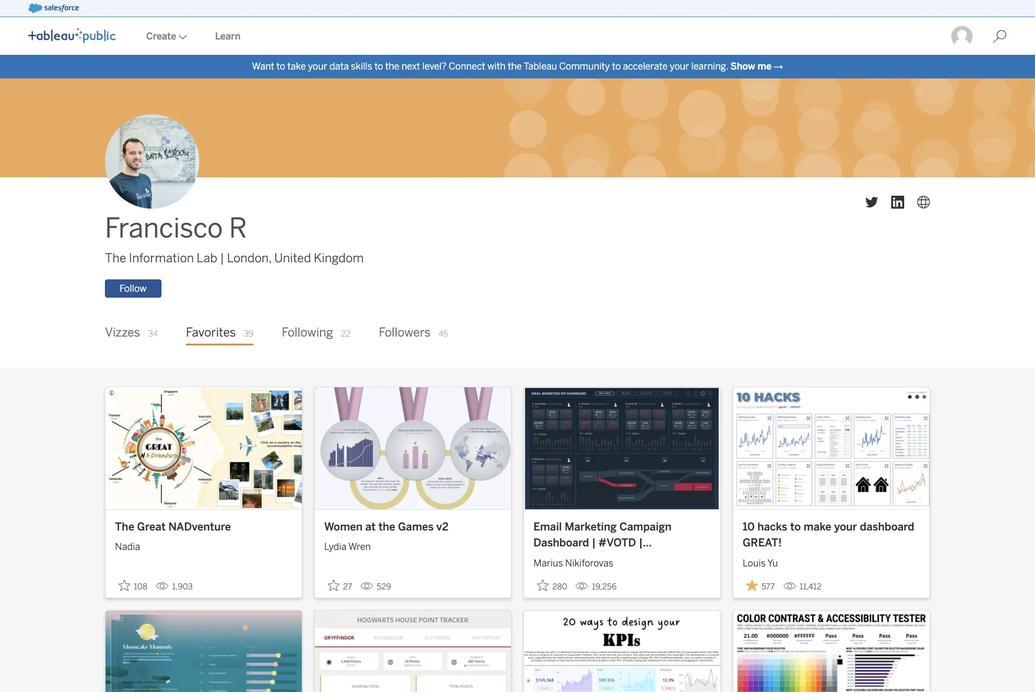 Task type: vqa. For each thing, say whether or not it's contained in the screenshot.
the rightmost Visual Resume LINK
no



Task type: describe. For each thing, give the bounding box(es) containing it.
make
[[804, 521, 832, 534]]

want
[[252, 61, 274, 72]]

favorites
[[186, 326, 236, 340]]

www.thedataschool.co.uk image
[[918, 196, 931, 209]]

add favorite button for email marketing campaign dashboard | #votd | #vizoftheday
[[534, 576, 571, 595]]

the information lab | london, united kingdom
[[105, 251, 364, 265]]

19,256 views element
[[571, 577, 622, 597]]

me
[[758, 61, 772, 72]]

want to take your data skills to the next level? connect with the tableau community to accelerate your learning. show me →
[[252, 61, 784, 72]]

connect
[[449, 61, 486, 72]]

level?
[[423, 61, 447, 72]]

greg.robinson3551 image
[[951, 25, 974, 48]]

add favorite button for women at the games v2
[[324, 576, 356, 595]]

the for the great nadventure
[[115, 521, 134, 534]]

19,256
[[592, 582, 617, 592]]

skills
[[351, 61, 372, 72]]

data
[[330, 61, 349, 72]]

10 hacks to make your dashboard great!
[[743, 521, 915, 550]]

34
[[148, 329, 158, 339]]

london,
[[227, 251, 272, 265]]

salesforce logo image
[[28, 4, 79, 13]]

0 horizontal spatial |
[[220, 251, 224, 265]]

great
[[137, 521, 166, 534]]

577
[[762, 582, 775, 592]]

francisco
[[105, 213, 223, 245]]

nadia
[[115, 541, 140, 553]]

follow button
[[105, 280, 161, 298]]

take
[[287, 61, 306, 72]]

lydia wren
[[324, 541, 371, 553]]

dashboard
[[534, 537, 589, 550]]

the great nadventure link
[[115, 519, 293, 536]]

lydia wren link
[[324, 536, 502, 554]]

v2
[[437, 521, 449, 534]]

with
[[488, 61, 506, 72]]

francisco r
[[105, 213, 247, 245]]

logo image
[[28, 28, 116, 43]]

529
[[377, 582, 391, 592]]

to right skills
[[375, 61, 383, 72]]

Remove Favorite button
[[743, 576, 779, 595]]

great!
[[743, 537, 782, 550]]

10 hacks to make your dashboard great! link
[[743, 519, 921, 552]]

tableau
[[524, 61, 557, 72]]

yu
[[768, 558, 778, 569]]

follow
[[120, 283, 147, 294]]

go to search image
[[979, 29, 1021, 44]]

1 horizontal spatial your
[[670, 61, 690, 72]]

to left take
[[277, 61, 285, 72]]

women at the games v2
[[324, 521, 449, 534]]

community
[[559, 61, 610, 72]]

avatar image
[[105, 115, 199, 209]]

marius
[[534, 558, 563, 569]]

email marketing campaign dashboard | #votd | #vizoftheday link
[[534, 519, 711, 566]]

show me link
[[731, 61, 772, 72]]

the right with on the left top
[[508, 61, 522, 72]]

39
[[244, 329, 254, 339]]

learn link
[[201, 18, 255, 55]]

11,412
[[800, 582, 822, 592]]



Task type: locate. For each thing, give the bounding box(es) containing it.
wren
[[348, 541, 371, 553]]

campaign
[[620, 521, 672, 534]]

r
[[229, 213, 247, 245]]

nadia link
[[115, 536, 293, 554]]

#votd
[[599, 537, 636, 550]]

11,412 views element
[[779, 577, 827, 597]]

the right at
[[379, 521, 396, 534]]

the up follow
[[105, 251, 126, 265]]

your
[[308, 61, 328, 72], [670, 61, 690, 72], [835, 521, 858, 534]]

| down marketing
[[592, 537, 596, 550]]

nadventure
[[168, 521, 231, 534]]

at
[[365, 521, 376, 534]]

2 horizontal spatial |
[[639, 537, 643, 550]]

0 horizontal spatial your
[[308, 61, 328, 72]]

add favorite button containing 108
[[115, 576, 151, 595]]

your right "make"
[[835, 521, 858, 534]]

1 add favorite button from the left
[[115, 576, 151, 595]]

0 vertical spatial the
[[105, 251, 126, 265]]

2 add favorite button from the left
[[324, 576, 356, 595]]

add favorite button down nadia
[[115, 576, 151, 595]]

to left the accelerate
[[612, 61, 621, 72]]

show
[[731, 61, 756, 72]]

marius nikiforovas
[[534, 558, 614, 569]]

kingdom
[[314, 251, 364, 265]]

to
[[277, 61, 285, 72], [375, 61, 383, 72], [612, 61, 621, 72], [791, 521, 801, 534]]

45
[[439, 329, 448, 339]]

louis
[[743, 558, 766, 569]]

hacks
[[758, 521, 788, 534]]

dashboard
[[860, 521, 915, 534]]

your inside 10 hacks to make your dashboard great!
[[835, 521, 858, 534]]

add favorite button containing 280
[[534, 576, 571, 595]]

3 add favorite button from the left
[[534, 576, 571, 595]]

united
[[274, 251, 311, 265]]

add favorite button down marius
[[534, 576, 571, 595]]

louis yu
[[743, 558, 778, 569]]

add favorite button containing 27
[[324, 576, 356, 595]]

the great nadventure
[[115, 521, 231, 534]]

to inside 10 hacks to make your dashboard great!
[[791, 521, 801, 534]]

lab
[[197, 251, 217, 265]]

| right lab on the top left of page
[[220, 251, 224, 265]]

information
[[129, 251, 194, 265]]

#vizoftheday
[[534, 553, 609, 566]]

| down the campaign at the right of page
[[639, 537, 643, 550]]

louis yu link
[[743, 552, 921, 571]]

the up nadia
[[115, 521, 134, 534]]

your right take
[[308, 61, 328, 72]]

create
[[146, 31, 176, 42]]

to left "make"
[[791, 521, 801, 534]]

your left learning.
[[670, 61, 690, 72]]

create button
[[132, 18, 201, 55]]

next
[[402, 61, 420, 72]]

vizzes
[[105, 326, 140, 340]]

27
[[343, 582, 352, 592]]

the
[[105, 251, 126, 265], [115, 521, 134, 534]]

2 horizontal spatial add favorite button
[[534, 576, 571, 595]]

followers
[[379, 326, 431, 340]]

women
[[324, 521, 363, 534]]

1 vertical spatial the
[[115, 521, 134, 534]]

women at the games v2 link
[[324, 519, 502, 536]]

|
[[220, 251, 224, 265], [592, 537, 596, 550], [639, 537, 643, 550]]

following
[[282, 326, 333, 340]]

→
[[774, 61, 784, 72]]

workbook thumbnail image
[[106, 388, 302, 509], [315, 388, 511, 509], [524, 388, 721, 509], [734, 388, 930, 509], [106, 611, 302, 692], [315, 611, 511, 692], [524, 611, 721, 692], [734, 611, 930, 692]]

lydia
[[324, 541, 347, 553]]

1,903 views element
[[151, 577, 198, 597]]

529 views element
[[356, 577, 396, 597]]

2 horizontal spatial your
[[835, 521, 858, 534]]

1,903
[[172, 582, 193, 592]]

linkedin.com image
[[892, 196, 905, 209]]

games
[[398, 521, 434, 534]]

1 horizontal spatial |
[[592, 537, 596, 550]]

0 horizontal spatial add favorite button
[[115, 576, 151, 595]]

22
[[341, 329, 351, 339]]

the
[[386, 61, 400, 72], [508, 61, 522, 72], [379, 521, 396, 534]]

nikiforovas
[[565, 558, 614, 569]]

add favorite button for the great nadventure
[[115, 576, 151, 595]]

add favorite button down lydia
[[324, 576, 356, 595]]

marketing
[[565, 521, 617, 534]]

email marketing campaign dashboard | #votd | #vizoftheday
[[534, 521, 672, 566]]

marius nikiforovas link
[[534, 552, 711, 571]]

twitter.com image
[[866, 196, 879, 209]]

1 horizontal spatial add favorite button
[[324, 576, 356, 595]]

10
[[743, 521, 755, 534]]

accelerate
[[623, 61, 668, 72]]

the left next
[[386, 61, 400, 72]]

108
[[134, 582, 147, 592]]

280
[[553, 582, 568, 592]]

Add Favorite button
[[115, 576, 151, 595], [324, 576, 356, 595], [534, 576, 571, 595]]

email
[[534, 521, 562, 534]]

learn
[[215, 31, 241, 42]]

the for the information lab | london, united kingdom
[[105, 251, 126, 265]]

learning.
[[692, 61, 729, 72]]



